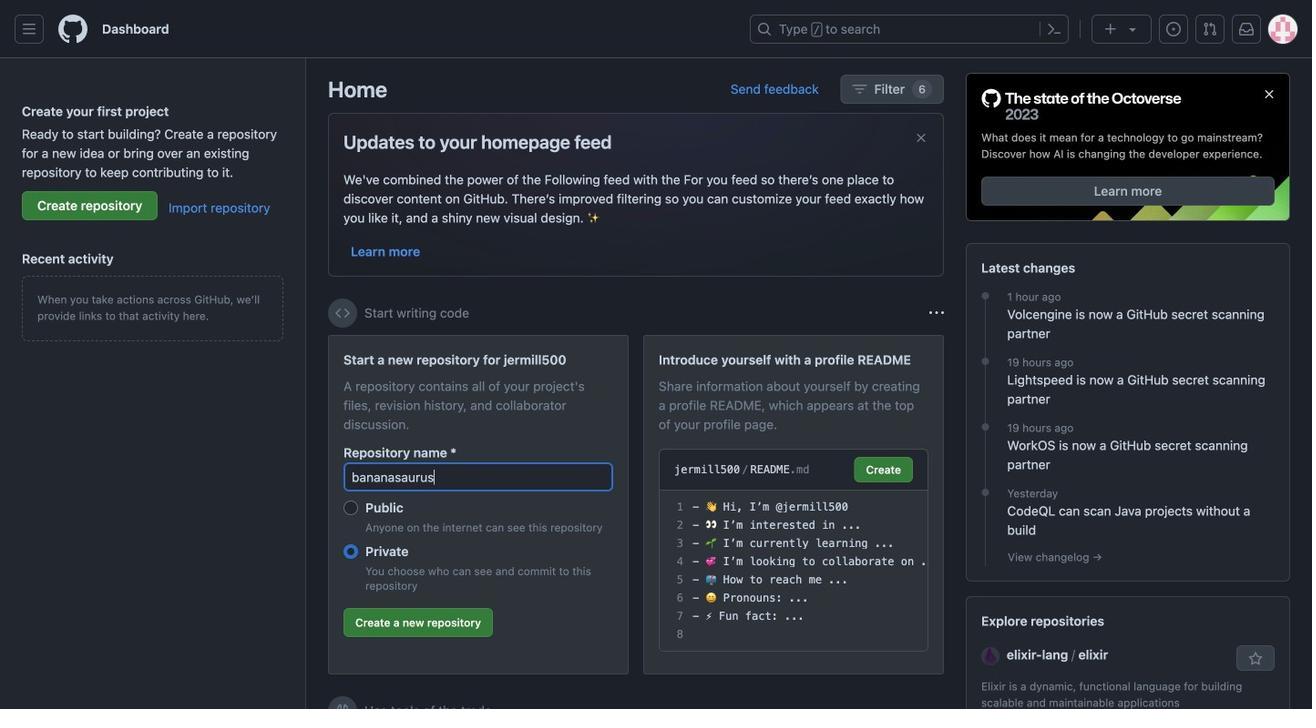 Task type: locate. For each thing, give the bounding box(es) containing it.
why am i seeing this? image
[[929, 306, 944, 321]]

none submit inside introduce yourself with a profile readme element
[[854, 457, 913, 483]]

None radio
[[344, 545, 358, 559]]

none radio inside start a new repository element
[[344, 501, 358, 516]]

notifications image
[[1239, 22, 1254, 36]]

None submit
[[854, 457, 913, 483]]

dot fill image
[[978, 355, 993, 369]]

1 vertical spatial dot fill image
[[978, 420, 993, 435]]

name your new repository... text field
[[344, 463, 613, 492]]

@elixir-lang profile image
[[981, 648, 1000, 666]]

2 vertical spatial dot fill image
[[978, 486, 993, 500]]

code image
[[335, 306, 350, 321]]

none radio inside start a new repository element
[[344, 545, 358, 559]]

command palette image
[[1047, 22, 1062, 36]]

dot fill image
[[978, 289, 993, 304], [978, 420, 993, 435], [978, 486, 993, 500]]

plus image
[[1104, 22, 1118, 36]]

filter image
[[853, 82, 867, 97]]

explore repositories navigation
[[966, 597, 1290, 710]]

None radio
[[344, 501, 358, 516]]

0 vertical spatial dot fill image
[[978, 289, 993, 304]]



Task type: describe. For each thing, give the bounding box(es) containing it.
3 dot fill image from the top
[[978, 486, 993, 500]]

github logo image
[[981, 88, 1182, 122]]

introduce yourself with a profile readme element
[[643, 335, 944, 675]]

triangle down image
[[1125, 22, 1140, 36]]

x image
[[914, 131, 929, 145]]

tools image
[[335, 704, 350, 710]]

2 dot fill image from the top
[[978, 420, 993, 435]]

1 dot fill image from the top
[[978, 289, 993, 304]]

star this repository image
[[1248, 653, 1263, 667]]

homepage image
[[58, 15, 87, 44]]

issue opened image
[[1166, 22, 1181, 36]]

start a new repository element
[[328, 335, 629, 675]]

close image
[[1262, 87, 1277, 102]]

explore element
[[966, 73, 1290, 710]]

git pull request image
[[1203, 22, 1217, 36]]



Task type: vqa. For each thing, say whether or not it's contained in the screenshot.
@APERNET PROFILE IMAGE Star "icon"
no



